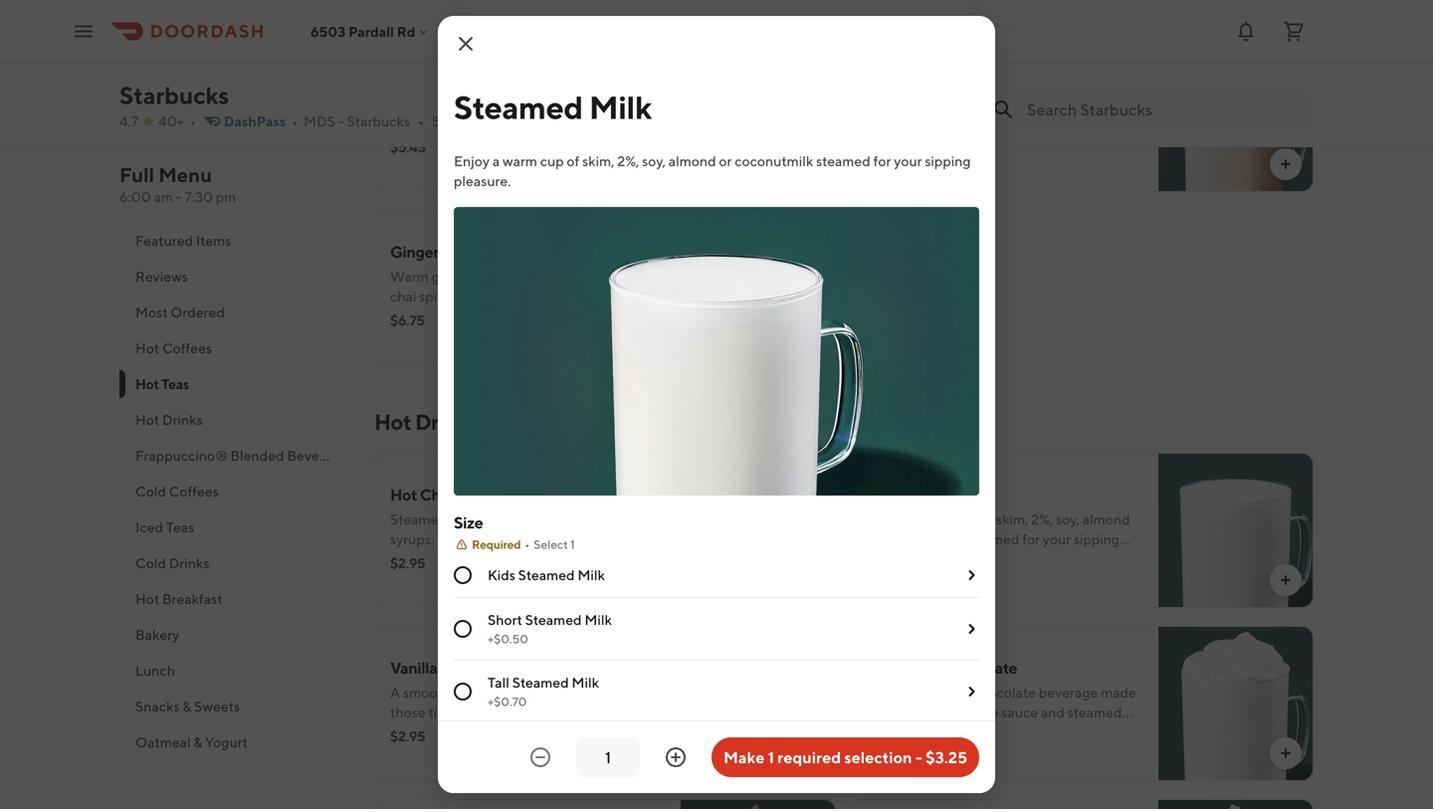 Task type: describe. For each thing, give the bounding box(es) containing it.
& for oatmeal
[[193, 734, 202, 750]]

beverages
[[287, 447, 353, 464]]

1 horizontal spatial starbucks
[[347, 113, 410, 129]]

snacks
[[135, 698, 180, 715]]

size
[[454, 513, 483, 532]]

gingerbread oatmilk chai warm gingerbread notes, a cozy blend of chai spices and creamy oatmilk come together in a tea latte to create a unique, festive, feel-good moment.
[[390, 242, 647, 344]]

milk,
[[868, 724, 898, 741]]

warm
[[390, 268, 429, 285]]

hot drinks button
[[119, 402, 350, 438]]

gingerbread
[[432, 268, 509, 285]]

make 1 required selection - $3.25 button
[[712, 738, 979, 777]]

coffees for cold coffees
[[169, 483, 219, 500]]

hot
[[949, 684, 971, 701]]

cold drinks button
[[119, 545, 350, 581]]

cup inside enjoy a warm cup of skim, 2%, soy, almond or coconutmilk steamed for your sipping pleasure.
[[540, 153, 564, 169]]

oatmeal
[[135, 734, 191, 750]]

dashpass •
[[224, 113, 298, 129]]

chai
[[390, 288, 416, 305]]

$2.95 for hot
[[390, 555, 425, 571]]

and up 500
[[443, 95, 467, 111]]

Current quantity is 1 number field
[[588, 747, 628, 768]]

to for latte
[[602, 135, 615, 151]]

tall steamed milk +$0.70
[[488, 674, 599, 709]]

with inside matcha tea latte smooth and creamy matcha sweetened just right and served with steamed milk. this favorite will transport your senses to pure green delight.
[[495, 115, 523, 131]]

steamed inside enjoy a warm cup of skim, 2%, soy, almond or coconutmilk steamed for your sipping pleasure.
[[816, 153, 871, 169]]

mds
[[304, 113, 335, 129]]

feel-
[[439, 328, 469, 344]]

senses
[[558, 135, 599, 151]]

sipping inside "steamed milk enjoy a warm cup of skim, 2%, soy, almond or coconutmilk steamed for your sipping pleasure."
[[1074, 531, 1120, 547]]

for inside enjoy a warm cup of skim, 2%, soy, almond or coconutmilk steamed for your sipping pleasure.
[[874, 153, 891, 169]]

tea
[[473, 308, 493, 324]]

vanilla crème
[[390, 658, 488, 677]]

white hot chocolate image
[[1159, 626, 1314, 781]]

matcha tea latte smooth and creamy matcha sweetened just right and served with steamed milk. this favorite will transport your senses to pure green delight.
[[390, 69, 664, 171]]

served
[[450, 115, 492, 131]]

bakery button
[[119, 617, 350, 653]]

- for make
[[916, 748, 922, 767]]

of inside enjoy a warm cup of skim, 2%, soy, almond or coconutmilk steamed for your sipping pleasure.
[[567, 153, 580, 169]]

reviews
[[135, 268, 188, 285]]

steamed inside white hot chocolate a traditional hot chocolate beverage made with white chocolate sauce and steamed milk, topped with whipped cream.
[[1068, 704, 1122, 721]]

yogurt
[[205, 734, 248, 750]]

or inside "steamed milk enjoy a warm cup of skim, 2%, soy, almond or coconutmilk steamed for your sipping pleasure."
[[868, 531, 881, 547]]

cozy
[[563, 268, 592, 285]]

$2.95 for vanilla
[[390, 728, 425, 745]]

steamed inside "steamed milk enjoy a warm cup of skim, 2%, soy, almond or coconutmilk steamed for your sipping pleasure."
[[868, 485, 931, 504]]

frappuccino®
[[135, 447, 228, 464]]

7:30
[[185, 189, 213, 205]]

menu
[[158, 163, 212, 187]]

select
[[534, 537, 568, 551]]

your inside "steamed milk enjoy a warm cup of skim, 2%, soy, almond or coconutmilk steamed for your sipping pleasure."
[[1043, 531, 1071, 547]]

hot coffees button
[[119, 330, 350, 366]]

notes,
[[512, 268, 550, 285]]

& for snacks
[[182, 698, 191, 715]]

close steamed milk image
[[454, 32, 478, 56]]

frappuccino® blended beverages button
[[119, 438, 353, 474]]

hot chocolate
[[390, 485, 493, 504]]

for inside "steamed milk enjoy a warm cup of skim, 2%, soy, almond or coconutmilk steamed for your sipping pleasure."
[[1022, 531, 1040, 547]]

steamed milk dialog
[[438, 16, 995, 809]]

crème
[[440, 658, 488, 677]]

steamed milk
[[454, 89, 652, 126]]

lunch
[[135, 662, 175, 679]]

500
[[432, 113, 460, 129]]

coffees for hot coffees
[[162, 340, 212, 356]]

hot chocolate image
[[681, 453, 836, 608]]

whipped
[[980, 724, 1035, 741]]

transport
[[465, 135, 524, 151]]

hot breakfast button
[[119, 581, 350, 617]]

• right 40+
[[190, 113, 196, 129]]

• left mds
[[292, 113, 298, 129]]

hot breakfast
[[135, 591, 223, 607]]

1 inside size "group"
[[570, 537, 575, 551]]

0 horizontal spatial chocolate
[[420, 485, 493, 504]]

peppermint white hot chocolate image
[[1159, 799, 1314, 809]]

add item to cart image for latte
[[800, 156, 816, 172]]

notification bell image
[[1234, 19, 1258, 43]]

this
[[615, 115, 641, 131]]

of inside gingerbread oatmilk chai warm gingerbread notes, a cozy blend of chai spices and creamy oatmilk come together in a tea latte to create a unique, festive, feel-good moment.
[[634, 268, 647, 285]]

come
[[587, 288, 622, 305]]

2 vertical spatial with
[[949, 724, 977, 741]]

cream.
[[1038, 724, 1080, 741]]

and inside white hot chocolate a traditional hot chocolate beverage made with white chocolate sauce and steamed milk, topped with whipped cream.
[[1041, 704, 1065, 721]]

green
[[390, 155, 427, 171]]

almond inside enjoy a warm cup of skim, 2%, soy, almond or coconutmilk steamed for your sipping pleasure.
[[669, 153, 716, 169]]

and inside gingerbread oatmilk chai warm gingerbread notes, a cozy blend of chai spices and creamy oatmilk come together in a tea latte to create a unique, festive, feel-good moment.
[[461, 288, 485, 305]]

1 horizontal spatial -
[[338, 113, 344, 129]]

4.7
[[119, 113, 138, 129]]

hot drinks inside button
[[135, 412, 203, 428]]

milk for kids steamed milk
[[578, 567, 605, 583]]

1 inside button
[[768, 748, 774, 767]]

kids
[[488, 567, 515, 583]]

oatmeal & yogurt
[[135, 734, 248, 750]]

6503
[[311, 23, 346, 40]]

40+ •
[[158, 113, 196, 129]]

am
[[154, 189, 173, 205]]

items
[[196, 232, 231, 249]]

almond inside "steamed milk enjoy a warm cup of skim, 2%, soy, almond or coconutmilk steamed for your sipping pleasure."
[[1083, 511, 1130, 528]]

creamy inside gingerbread oatmilk chai warm gingerbread notes, a cozy blend of chai spices and creamy oatmilk come together in a tea latte to create a unique, festive, feel-good moment.
[[488, 288, 534, 305]]

sauce
[[1002, 704, 1038, 721]]

cup inside "steamed milk enjoy a warm cup of skim, 2%, soy, almond or coconutmilk steamed for your sipping pleasure."
[[954, 511, 978, 528]]

• down smooth
[[418, 113, 424, 129]]

make 1 required selection - $3.25
[[724, 748, 967, 767]]

hot inside hot coffees button
[[135, 340, 159, 356]]

iced teas
[[135, 519, 194, 535]]

make
[[724, 748, 765, 767]]

skim, inside enjoy a warm cup of skim, 2%, soy, almond or coconutmilk steamed for your sipping pleasure.
[[582, 153, 615, 169]]

oatmeal & yogurt button
[[119, 725, 350, 760]]

frappuccino® blended beverages
[[135, 447, 353, 464]]

teas for hot teas
[[161, 376, 189, 392]]

Kids Steamed Milk radio
[[454, 566, 472, 584]]

lunch button
[[119, 653, 350, 689]]

+$0.50
[[488, 632, 528, 646]]

smooth
[[390, 95, 440, 111]]

drinks up hot chocolate
[[415, 409, 477, 435]]

teas for iced teas
[[166, 519, 194, 535]]

full
[[119, 163, 154, 187]]

unique,
[[596, 308, 644, 324]]

blended
[[230, 447, 284, 464]]

bakery
[[135, 627, 179, 643]]

to for chai
[[527, 308, 540, 324]]

your inside enjoy a warm cup of skim, 2%, soy, almond or coconutmilk steamed for your sipping pleasure.
[[894, 153, 922, 169]]

1 horizontal spatial with
[[868, 704, 896, 721]]

chocolate inside white hot chocolate a traditional hot chocolate beverage made with white chocolate sauce and steamed milk, topped with whipped cream.
[[945, 658, 1017, 677]]

6:00
[[119, 189, 151, 205]]

dashpass
[[224, 113, 286, 129]]

size group
[[454, 512, 979, 809]]

most ordered button
[[119, 295, 350, 330]]

a inside enjoy a warm cup of skim, 2%, soy, almond or coconutmilk steamed for your sipping pleasure.
[[493, 153, 500, 169]]

chai tea latte image
[[1159, 37, 1314, 192]]

hot teas
[[135, 376, 189, 392]]

6503 pardall rd
[[311, 23, 415, 40]]

warm inside "steamed milk enjoy a warm cup of skim, 2%, soy, almond or coconutmilk steamed for your sipping pleasure."
[[917, 511, 951, 528]]

matcha
[[390, 69, 443, 88]]

drinks for hot drinks button
[[162, 412, 203, 428]]

cold drinks
[[135, 555, 209, 571]]



Task type: locate. For each thing, give the bounding box(es) containing it.
soy, inside "steamed milk enjoy a warm cup of skim, 2%, soy, almond or coconutmilk steamed for your sipping pleasure."
[[1056, 511, 1080, 528]]

sweetened
[[569, 95, 638, 111]]

drinks for "cold drinks" button
[[169, 555, 209, 571]]

drinks inside button
[[162, 412, 203, 428]]

1 horizontal spatial almond
[[1083, 511, 1130, 528]]

hot inside white hot chocolate a traditional hot chocolate beverage made with white chocolate sauce and steamed milk, topped with whipped cream.
[[915, 658, 942, 677]]

gingerbread
[[390, 242, 480, 261]]

2 vertical spatial -
[[916, 748, 922, 767]]

add item to cart image for chai
[[800, 329, 816, 345]]

1 horizontal spatial 1
[[768, 748, 774, 767]]

a
[[493, 153, 500, 169], [553, 268, 560, 285], [462, 308, 470, 324], [586, 308, 593, 324], [907, 511, 914, 528]]

most ordered
[[135, 304, 225, 321]]

-
[[338, 113, 344, 129], [176, 189, 182, 205], [916, 748, 922, 767]]

0 vertical spatial sipping
[[925, 153, 971, 169]]

1 horizontal spatial your
[[894, 153, 922, 169]]

0 vertical spatial 2%,
[[617, 153, 639, 169]]

full menu 6:00 am - 7:30 pm
[[119, 163, 236, 205]]

2%, inside enjoy a warm cup of skim, 2%, soy, almond or coconutmilk steamed for your sipping pleasure.
[[617, 153, 639, 169]]

&
[[182, 698, 191, 715], [193, 734, 202, 750]]

0 horizontal spatial $5.45
[[390, 139, 426, 155]]

decrease quantity by 1 image
[[529, 746, 552, 769]]

0 horizontal spatial to
[[527, 308, 540, 324]]

1 vertical spatial warm
[[917, 511, 951, 528]]

cold inside button
[[135, 555, 166, 571]]

topped
[[901, 724, 947, 741]]

40+
[[158, 113, 184, 129]]

1 horizontal spatial soy,
[[1056, 511, 1080, 528]]

None radio
[[454, 620, 472, 638], [454, 683, 472, 701], [454, 620, 472, 638], [454, 683, 472, 701]]

chocolate up hot
[[945, 658, 1017, 677]]

0 horizontal spatial &
[[182, 698, 191, 715]]

to
[[602, 135, 615, 151], [527, 308, 540, 324]]

oatmilk
[[537, 288, 584, 305]]

steamed for short steamed milk +$0.50
[[525, 612, 582, 628]]

0 horizontal spatial cup
[[540, 153, 564, 169]]

and down gingerbread
[[461, 288, 485, 305]]

2 cold from the top
[[135, 555, 166, 571]]

$2.95 left kids steamed milk radio on the bottom of page
[[390, 555, 425, 571]]

latte
[[496, 308, 525, 324]]

peppermint hot chocolate image
[[681, 799, 836, 809]]

0 vertical spatial coffees
[[162, 340, 212, 356]]

hot inside hot drinks button
[[135, 412, 159, 428]]

matcha tea latte image
[[681, 37, 836, 192]]

0 vertical spatial skim,
[[582, 153, 615, 169]]

with
[[495, 115, 523, 131], [868, 704, 896, 721], [949, 724, 977, 741]]

or
[[719, 153, 732, 169], [868, 531, 881, 547]]

0 vertical spatial teas
[[161, 376, 189, 392]]

1 horizontal spatial for
[[1022, 531, 1040, 547]]

& right snacks
[[182, 698, 191, 715]]

coffees down most ordered
[[162, 340, 212, 356]]

featured
[[135, 232, 193, 249]]

a inside "steamed milk enjoy a warm cup of skim, 2%, soy, almond or coconutmilk steamed for your sipping pleasure."
[[907, 511, 914, 528]]

1 vertical spatial coconutmilk
[[884, 531, 962, 547]]

white
[[868, 658, 912, 677]]

teas inside "button"
[[166, 519, 194, 535]]

2 horizontal spatial -
[[916, 748, 922, 767]]

0 horizontal spatial pleasure.
[[454, 173, 511, 189]]

0 vertical spatial chocolate
[[973, 684, 1036, 701]]

pleasure. inside "steamed milk enjoy a warm cup of skim, 2%, soy, almond or coconutmilk steamed for your sipping pleasure."
[[868, 551, 925, 567]]

2 horizontal spatial of
[[981, 511, 994, 528]]

with up transport
[[495, 115, 523, 131]]

add item to cart image for chocolate
[[1278, 746, 1294, 761]]

1 vertical spatial with
[[868, 704, 896, 721]]

0 vertical spatial creamy
[[470, 95, 516, 111]]

blend
[[595, 268, 632, 285]]

steamed inside tall steamed milk +$0.70
[[512, 674, 569, 691]]

drinks up breakfast
[[169, 555, 209, 571]]

creamy inside matcha tea latte smooth and creamy matcha sweetened just right and served with steamed milk. this favorite will transport your senses to pure green delight.
[[470, 95, 516, 111]]

1 horizontal spatial enjoy
[[868, 511, 904, 528]]

warm inside enjoy a warm cup of skim, 2%, soy, almond or coconutmilk steamed for your sipping pleasure.
[[503, 153, 537, 169]]

featured items
[[135, 232, 231, 249]]

cold for cold coffees
[[135, 483, 166, 500]]

reviews button
[[119, 259, 350, 295]]

festive,
[[390, 328, 436, 344]]

1 vertical spatial -
[[176, 189, 182, 205]]

0 vertical spatial almond
[[669, 153, 716, 169]]

• select 1
[[525, 537, 575, 551]]

vanilla crème image
[[681, 626, 836, 781]]

- right mds
[[338, 113, 344, 129]]

cold up iced
[[135, 483, 166, 500]]

0 horizontal spatial almond
[[669, 153, 716, 169]]

ft
[[463, 113, 473, 129]]

will
[[441, 135, 463, 151]]

1 right make
[[768, 748, 774, 767]]

0 vertical spatial with
[[495, 115, 523, 131]]

milk for short steamed milk +$0.50
[[585, 612, 612, 628]]

moment.
[[504, 328, 561, 344]]

just
[[641, 95, 664, 111]]

$5.45
[[390, 139, 426, 155], [868, 139, 904, 155]]

1 horizontal spatial hot drinks
[[374, 409, 477, 435]]

warm
[[503, 153, 537, 169], [917, 511, 951, 528]]

steamed
[[525, 115, 580, 131], [816, 153, 871, 169], [965, 531, 1020, 547], [1068, 704, 1122, 721]]

open menu image
[[72, 19, 96, 43]]

0 vertical spatial to
[[602, 135, 615, 151]]

favorite
[[390, 135, 439, 151]]

0 vertical spatial your
[[527, 135, 555, 151]]

0 vertical spatial of
[[567, 153, 580, 169]]

sweets
[[194, 698, 240, 715]]

- down topped
[[916, 748, 922, 767]]

coconutmilk inside "steamed milk enjoy a warm cup of skim, 2%, soy, almond or coconutmilk steamed for your sipping pleasure."
[[884, 531, 962, 547]]

1 vertical spatial soy,
[[1056, 511, 1080, 528]]

1 horizontal spatial warm
[[917, 511, 951, 528]]

milk
[[589, 89, 652, 126], [934, 485, 964, 504], [578, 567, 605, 583], [585, 612, 612, 628], [572, 674, 599, 691]]

short
[[488, 612, 522, 628]]

to inside matcha tea latte smooth and creamy matcha sweetened just right and served with steamed milk. this favorite will transport your senses to pure green delight.
[[602, 135, 615, 151]]

1 vertical spatial cold
[[135, 555, 166, 571]]

0 horizontal spatial 2%,
[[617, 153, 639, 169]]

steamed for kids steamed milk
[[518, 567, 575, 583]]

0 horizontal spatial hot drinks
[[135, 412, 203, 428]]

1 vertical spatial of
[[634, 268, 647, 285]]

0 horizontal spatial your
[[527, 135, 555, 151]]

steamed milk image
[[1159, 453, 1314, 608]]

0 horizontal spatial or
[[719, 153, 732, 169]]

0 horizontal spatial starbucks
[[119, 81, 229, 109]]

chocolate up sauce
[[973, 684, 1036, 701]]

starbucks
[[119, 81, 229, 109], [347, 113, 410, 129]]

- right am
[[176, 189, 182, 205]]

0 vertical spatial &
[[182, 698, 191, 715]]

1 vertical spatial starbucks
[[347, 113, 410, 129]]

steamed inside matcha tea latte smooth and creamy matcha sweetened just right and served with steamed milk. this favorite will transport your senses to pure green delight.
[[525, 115, 580, 131]]

vanilla
[[390, 658, 437, 677]]

pleasure.
[[454, 173, 511, 189], [868, 551, 925, 567]]

and up will
[[423, 115, 447, 131]]

coffees down frappuccino®
[[169, 483, 219, 500]]

0 horizontal spatial skim,
[[582, 153, 615, 169]]

0 vertical spatial coconutmilk
[[735, 153, 813, 169]]

coconutmilk inside enjoy a warm cup of skim, 2%, soy, almond or coconutmilk steamed for your sipping pleasure.
[[735, 153, 813, 169]]

create
[[543, 308, 583, 324]]

enjoy inside "steamed milk enjoy a warm cup of skim, 2%, soy, almond or coconutmilk steamed for your sipping pleasure."
[[868, 511, 904, 528]]

pleasure. inside enjoy a warm cup of skim, 2%, soy, almond or coconutmilk steamed for your sipping pleasure.
[[454, 173, 511, 189]]

1 right select
[[570, 537, 575, 551]]

1 horizontal spatial $5.45
[[868, 139, 904, 155]]

or inside enjoy a warm cup of skim, 2%, soy, almond or coconutmilk steamed for your sipping pleasure.
[[719, 153, 732, 169]]

drinks
[[415, 409, 477, 435], [162, 412, 203, 428], [169, 555, 209, 571]]

1 vertical spatial sipping
[[1074, 531, 1120, 547]]

• inside size "group"
[[525, 537, 530, 551]]

1 horizontal spatial to
[[602, 135, 615, 151]]

starbucks up the 40+ •
[[119, 81, 229, 109]]

- inside full menu 6:00 am - 7:30 pm
[[176, 189, 182, 205]]

1 vertical spatial almond
[[1083, 511, 1130, 528]]

0 vertical spatial warm
[[503, 153, 537, 169]]

1 vertical spatial chocolate
[[936, 704, 999, 721]]

& inside snacks & sweets button
[[182, 698, 191, 715]]

creamy up the latte
[[488, 288, 534, 305]]

iced
[[135, 519, 163, 535]]

1 vertical spatial to
[[527, 308, 540, 324]]

selection
[[844, 748, 912, 767]]

creamy down latte
[[470, 95, 516, 111]]

chocolate
[[420, 485, 493, 504], [945, 658, 1017, 677]]

$2.95 down vanilla in the left bottom of the page
[[390, 728, 425, 745]]

teas right iced
[[166, 519, 194, 535]]

your
[[527, 135, 555, 151], [894, 153, 922, 169], [1043, 531, 1071, 547]]

sipping
[[925, 153, 971, 169], [1074, 531, 1120, 547]]

soy, inside enjoy a warm cup of skim, 2%, soy, almond or coconutmilk steamed for your sipping pleasure.
[[642, 153, 666, 169]]

spices
[[419, 288, 458, 305]]

$6.75
[[390, 312, 425, 328]]

most
[[135, 304, 168, 321]]

milk inside tall steamed milk +$0.70
[[572, 674, 599, 691]]

chocolate up size
[[420, 485, 493, 504]]

1 vertical spatial cup
[[954, 511, 978, 528]]

chocolate down hot
[[936, 704, 999, 721]]

cold down iced
[[135, 555, 166, 571]]

1 horizontal spatial skim,
[[996, 511, 1029, 528]]

milk.
[[583, 115, 612, 131]]

0 vertical spatial pleasure.
[[454, 173, 511, 189]]

a
[[868, 684, 878, 701]]

2 $5.45 from the left
[[868, 139, 904, 155]]

& left yogurt
[[193, 734, 202, 750]]

your inside matcha tea latte smooth and creamy matcha sweetened just right and served with steamed milk. this favorite will transport your senses to pure green delight.
[[527, 135, 555, 151]]

2 horizontal spatial with
[[949, 724, 977, 741]]

• left select
[[525, 537, 530, 551]]

0 vertical spatial for
[[874, 153, 891, 169]]

coconutmilk
[[735, 153, 813, 169], [884, 531, 962, 547]]

and
[[443, 95, 467, 111], [423, 115, 447, 131], [461, 288, 485, 305], [1041, 704, 1065, 721]]

0 horizontal spatial coconutmilk
[[735, 153, 813, 169]]

1 cold from the top
[[135, 483, 166, 500]]

with up milk,
[[868, 704, 896, 721]]

white
[[898, 704, 933, 721]]

1 vertical spatial skim,
[[996, 511, 1029, 528]]

tall
[[488, 674, 510, 691]]

pure
[[618, 135, 647, 151]]

made
[[1101, 684, 1137, 701]]

1 vertical spatial teas
[[166, 519, 194, 535]]

& inside oatmeal & yogurt button
[[193, 734, 202, 750]]

increase quantity by 1 image
[[664, 746, 688, 769]]

1 horizontal spatial chocolate
[[945, 658, 1017, 677]]

milk inside short steamed milk +$0.50
[[585, 612, 612, 628]]

0 vertical spatial soy,
[[642, 153, 666, 169]]

hot inside hot breakfast button
[[135, 591, 159, 607]]

steamed inside short steamed milk +$0.50
[[525, 612, 582, 628]]

2 vertical spatial of
[[981, 511, 994, 528]]

with up $3.25 on the bottom of the page
[[949, 724, 977, 741]]

steamed for tall steamed milk +$0.70
[[512, 674, 569, 691]]

2%, inside "steamed milk enjoy a warm cup of skim, 2%, soy, almond or coconutmilk steamed for your sipping pleasure."
[[1031, 511, 1053, 528]]

oatmilk
[[483, 242, 539, 261]]

1 horizontal spatial pleasure.
[[868, 551, 925, 567]]

and up cream.
[[1041, 704, 1065, 721]]

0 horizontal spatial sipping
[[925, 153, 971, 169]]

1 vertical spatial chocolate
[[945, 658, 1017, 677]]

sipping inside enjoy a warm cup of skim, 2%, soy, almond or coconutmilk steamed for your sipping pleasure.
[[925, 153, 971, 169]]

0 horizontal spatial 1
[[570, 537, 575, 551]]

drinks inside button
[[169, 555, 209, 571]]

cup
[[540, 153, 564, 169], [954, 511, 978, 528]]

hot coffees
[[135, 340, 212, 356]]

coffees
[[162, 340, 212, 356], [169, 483, 219, 500]]

1 horizontal spatial of
[[634, 268, 647, 285]]

0 horizontal spatial enjoy
[[454, 153, 490, 169]]

0 horizontal spatial -
[[176, 189, 182, 205]]

1 horizontal spatial 2%,
[[1031, 511, 1053, 528]]

Item Search search field
[[1027, 99, 1298, 120]]

hot drinks down hot teas
[[135, 412, 203, 428]]

required
[[472, 537, 521, 551]]

hot drinks up hot chocolate
[[374, 409, 477, 435]]

0 horizontal spatial warm
[[503, 153, 537, 169]]

enjoy inside enjoy a warm cup of skim, 2%, soy, almond or coconutmilk steamed for your sipping pleasure.
[[454, 153, 490, 169]]

starbucks down smooth
[[347, 113, 410, 129]]

add item to cart image
[[800, 156, 816, 172], [1278, 156, 1294, 172], [800, 329, 816, 345], [800, 746, 816, 761], [1278, 746, 1294, 761]]

teas down hot coffees
[[161, 376, 189, 392]]

- inside button
[[916, 748, 922, 767]]

to down milk.
[[602, 135, 615, 151]]

2 $2.95 from the top
[[390, 728, 425, 745]]

enjoy
[[454, 153, 490, 169], [868, 511, 904, 528]]

1 vertical spatial creamy
[[488, 288, 534, 305]]

- for full
[[176, 189, 182, 205]]

1 vertical spatial for
[[1022, 531, 1040, 547]]

cold inside button
[[135, 483, 166, 500]]

milk inside "steamed milk enjoy a warm cup of skim, 2%, soy, almond or coconutmilk steamed for your sipping pleasure."
[[934, 485, 964, 504]]

0 vertical spatial cup
[[540, 153, 564, 169]]

1 vertical spatial coffees
[[169, 483, 219, 500]]

1 horizontal spatial coconutmilk
[[884, 531, 962, 547]]

$5.45 for chai tea latte image
[[868, 139, 904, 155]]

cold coffees button
[[119, 474, 350, 510]]

milk for tall steamed milk +$0.70
[[572, 674, 599, 691]]

0 vertical spatial cold
[[135, 483, 166, 500]]

2 horizontal spatial your
[[1043, 531, 1071, 547]]

1 horizontal spatial sipping
[[1074, 531, 1120, 547]]

in
[[448, 308, 460, 324]]

0 vertical spatial starbucks
[[119, 81, 229, 109]]

to up moment.
[[527, 308, 540, 324]]

white hot chocolate a traditional hot chocolate beverage made with white chocolate sauce and steamed milk, topped with whipped cream.
[[868, 658, 1137, 741]]

0 vertical spatial 1
[[570, 537, 575, 551]]

$5.45 for matcha tea latte image
[[390, 139, 426, 155]]

tea
[[446, 69, 471, 88]]

iced teas button
[[119, 510, 350, 545]]

short steamed milk +$0.50
[[488, 612, 612, 646]]

snacks & sweets
[[135, 698, 240, 715]]

1 vertical spatial $2.95
[[390, 728, 425, 745]]

featured items button
[[119, 223, 350, 259]]

1 $5.45 from the left
[[390, 139, 426, 155]]

to inside gingerbread oatmilk chai warm gingerbread notes, a cozy blend of chai spices and creamy oatmilk come together in a tea latte to create a unique, festive, feel-good moment.
[[527, 308, 540, 324]]

0 vertical spatial $2.95
[[390, 555, 425, 571]]

skim, inside "steamed milk enjoy a warm cup of skim, 2%, soy, almond or coconutmilk steamed for your sipping pleasure."
[[996, 511, 1029, 528]]

drinks up frappuccino®
[[162, 412, 203, 428]]

1 vertical spatial 2%,
[[1031, 511, 1053, 528]]

1 vertical spatial enjoy
[[868, 511, 904, 528]]

steamed inside "steamed milk enjoy a warm cup of skim, 2%, soy, almond or coconutmilk steamed for your sipping pleasure."
[[965, 531, 1020, 547]]

of inside "steamed milk enjoy a warm cup of skim, 2%, soy, almond or coconutmilk steamed for your sipping pleasure."
[[981, 511, 994, 528]]

add item to cart image
[[1278, 572, 1294, 588]]

breakfast
[[162, 591, 223, 607]]

1 vertical spatial 1
[[768, 748, 774, 767]]

1 $2.95 from the top
[[390, 555, 425, 571]]

0 items, open order cart image
[[1282, 19, 1306, 43]]

0 horizontal spatial of
[[567, 153, 580, 169]]

gingerbread oatmilk chai image
[[681, 210, 836, 365]]

snacks & sweets button
[[119, 689, 350, 725]]

2 vertical spatial your
[[1043, 531, 1071, 547]]

enjoy a warm cup of skim, 2%, soy, almond or coconutmilk steamed for your sipping pleasure.
[[454, 153, 971, 189]]

0 horizontal spatial with
[[495, 115, 523, 131]]

cold for cold drinks
[[135, 555, 166, 571]]

6503 pardall rd button
[[311, 23, 431, 40]]

creamy
[[470, 95, 516, 111], [488, 288, 534, 305]]

mds - starbucks • 500 ft
[[304, 113, 473, 129]]

1 vertical spatial or
[[868, 531, 881, 547]]

1 horizontal spatial &
[[193, 734, 202, 750]]

0 vertical spatial or
[[719, 153, 732, 169]]

1 vertical spatial your
[[894, 153, 922, 169]]

1 horizontal spatial cup
[[954, 511, 978, 528]]

together
[[390, 308, 445, 324]]

0 horizontal spatial soy,
[[642, 153, 666, 169]]



Task type: vqa. For each thing, say whether or not it's contained in the screenshot.
a in Enjoy A Warm Cup Of Skim, 2%, Soy, Almond Or Coconutmilk Steamed For Your Sipping Pleasure.
yes



